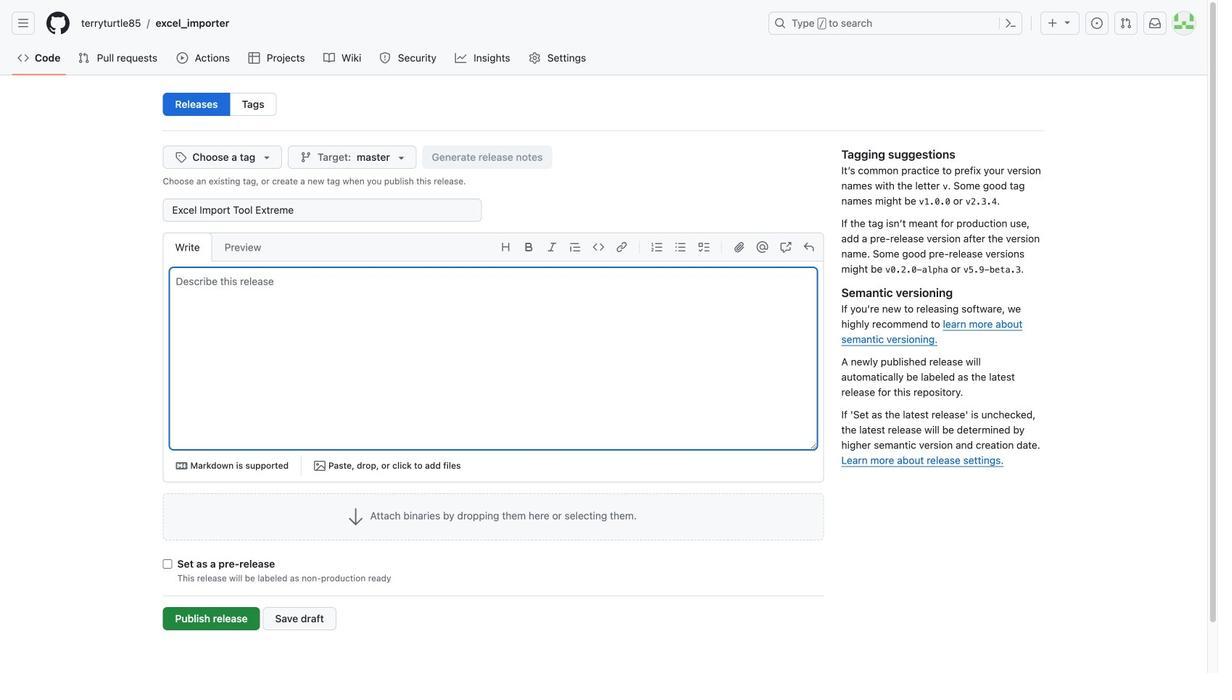 Task type: describe. For each thing, give the bounding box(es) containing it.
tag image
[[175, 152, 187, 163]]

gear image
[[529, 52, 541, 64]]

git pull request image
[[78, 52, 90, 64]]

plus image
[[1047, 17, 1059, 29]]

markdown image
[[176, 460, 187, 472]]

code image
[[17, 52, 29, 64]]

git branch image
[[300, 152, 312, 163]]

0 horizontal spatial triangle down image
[[261, 152, 273, 163]]



Task type: vqa. For each thing, say whether or not it's contained in the screenshot.
requested
no



Task type: locate. For each thing, give the bounding box(es) containing it.
  text field
[[170, 268, 817, 450]]

0 vertical spatial triangle down image
[[1062, 16, 1073, 28]]

add a comment tab list
[[163, 233, 274, 262]]

command palette image
[[1005, 17, 1017, 29]]

triangle down image
[[1062, 16, 1073, 28], [261, 152, 273, 163]]

table image
[[248, 52, 260, 64]]

book image
[[323, 52, 335, 64]]

footer
[[0, 631, 1207, 674]]

git pull request image
[[1120, 17, 1132, 29]]

homepage image
[[46, 12, 70, 35]]

None checkbox
[[163, 560, 172, 569]]

list
[[75, 12, 760, 35]]

issue opened image
[[1091, 17, 1103, 29]]

status
[[163, 175, 824, 188]]

1 horizontal spatial triangle down image
[[1062, 16, 1073, 28]]

play image
[[177, 52, 188, 64]]

triangle down image left git branch "image"
[[261, 152, 273, 163]]

notifications image
[[1149, 17, 1161, 29]]

Enter release title text field
[[163, 199, 482, 222]]

tab panel
[[164, 268, 823, 482]]

shield image
[[379, 52, 391, 64]]

image image
[[314, 460, 326, 472]]

graph image
[[455, 52, 467, 64]]

1 vertical spatial triangle down image
[[261, 152, 273, 163]]

triangle down image right plus image
[[1062, 16, 1073, 28]]



